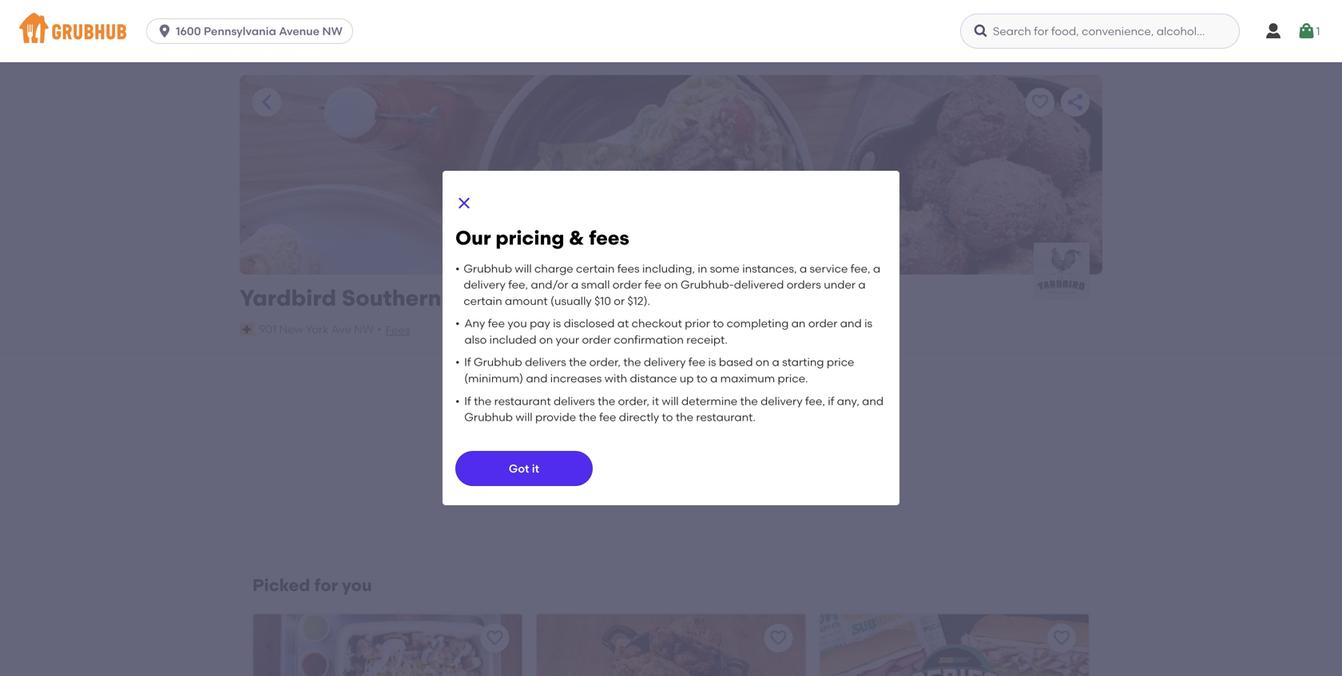 Task type: locate. For each thing, give the bounding box(es) containing it.
• left 'any'
[[456, 317, 460, 331]]

order
[[613, 278, 642, 292], [809, 317, 838, 331], [582, 333, 611, 347]]

0 horizontal spatial and
[[526, 372, 548, 386]]

it down distance
[[652, 395, 659, 408]]

(usually
[[551, 294, 592, 308]]

fees
[[589, 227, 630, 250], [618, 262, 640, 276]]

it inside button
[[532, 462, 540, 476]]

receipt.
[[687, 333, 728, 347]]

yardbird
[[240, 285, 336, 312]]

any
[[465, 317, 485, 331]]

svg image inside "1600 pennsylvania avenue nw" button
[[157, 23, 173, 39]]

• inside • if the restaurant delivers the order, it will determine the delivery fee, if any, and grubhub will provide the fee directly to the restaurant.
[[456, 395, 460, 408]]

0 vertical spatial and
[[841, 317, 862, 331]]

fee inside • if grubhub delivers the order, the delivery fee is based on a starting price (minimum) and increases with distance up to a maximum price.
[[689, 356, 706, 369]]

1 horizontal spatial delivery
[[644, 356, 686, 369]]

and up not
[[526, 372, 548, 386]]

0 vertical spatial delivers
[[525, 356, 566, 369]]

fee, left if
[[806, 395, 826, 408]]

0 horizontal spatial order
[[582, 333, 611, 347]]

save this restaurant image
[[1031, 93, 1050, 112], [486, 629, 505, 649], [769, 629, 788, 649], [1053, 629, 1072, 649]]

york
[[306, 323, 329, 337]]

grubhub inside • grubhub will charge certain fees including, in some instances, a service fee, a delivery fee, and/or a small order fee on grubhub-delivered orders under a certain amount (usually $10 or $12).
[[464, 262, 512, 276]]

delivery inside • if grubhub delivers the order, the delivery fee is based on a starting price (minimum) and increases with distance up to a maximum price.
[[644, 356, 686, 369]]

0 horizontal spatial nw
[[322, 24, 343, 38]]

nw inside button
[[322, 24, 343, 38]]

0 horizontal spatial svg image
[[157, 23, 173, 39]]

completing
[[727, 317, 789, 331]]

1 vertical spatial &
[[513, 285, 531, 312]]

available
[[557, 394, 636, 414]]

confirmation
[[614, 333, 684, 347]]

our pricing & fees
[[456, 227, 630, 250]]

0 vertical spatial order,
[[590, 356, 621, 369]]

order down 'disclosed'
[[582, 333, 611, 347]]

you up included
[[508, 317, 527, 331]]

and inside • if grubhub delivers the order, the delivery fee is based on a starting price (minimum) and increases with distance up to a maximum price.
[[526, 372, 548, 386]]

to right directly
[[662, 411, 673, 424]]

if for if grubhub delivers the order, the delivery fee is based on a starting price (minimum) and increases with distance up to a maximum price.
[[464, 356, 471, 369]]

checkout
[[632, 317, 682, 331]]

your
[[556, 333, 580, 347], [715, 423, 742, 439]]

to right up
[[697, 372, 708, 386]]

distance
[[630, 372, 677, 386]]

fee, inside • if the restaurant delivers the order, it will determine the delivery fee, if any, and grubhub will provide the fee directly to the restaurant.
[[806, 395, 826, 408]]

0 vertical spatial fee,
[[851, 262, 871, 276]]

got it
[[509, 462, 540, 476]]

fee,
[[851, 262, 871, 276], [508, 278, 528, 292], [806, 395, 826, 408]]

$12).
[[628, 294, 651, 308]]

2 vertical spatial fee,
[[806, 395, 826, 408]]

subway  logo image
[[820, 615, 1089, 677]]

2 horizontal spatial order
[[809, 317, 838, 331]]

a
[[800, 262, 807, 276], [874, 262, 881, 276], [571, 278, 579, 292], [859, 278, 866, 292], [772, 356, 780, 369], [711, 372, 718, 386]]

order,
[[590, 356, 621, 369], [618, 395, 650, 408]]

grubhub inside • if grubhub delivers the order, the delivery fee is based on a starting price (minimum) and increases with distance up to a maximum price.
[[474, 356, 522, 369]]

1 horizontal spatial certain
[[576, 262, 615, 276]]

delivery down price.
[[761, 395, 803, 408]]

x icon image
[[455, 194, 474, 213]]

1 horizontal spatial you
[[508, 317, 527, 331]]

you inside • any fee you pay is disclosed at checkout prior to completing an order and is also included on your order confirmation receipt.
[[508, 317, 527, 331]]

also
[[465, 333, 487, 347]]

grubhub up (minimum)
[[474, 356, 522, 369]]

1 horizontal spatial &
[[569, 227, 585, 250]]

0 vertical spatial your
[[556, 333, 580, 347]]

1 horizontal spatial is
[[709, 356, 717, 369]]

0 vertical spatial order
[[613, 278, 642, 292]]

fee, up amount
[[508, 278, 528, 292]]

is right pay
[[553, 317, 561, 331]]

service
[[810, 262, 848, 276]]

save this restaurant button for leftmost yardbird southern table & bar logo
[[764, 625, 793, 653]]

is down the receipt.
[[709, 356, 717, 369]]

• inside • if grubhub delivers the order, the delivery fee is based on a starting price (minimum) and increases with distance up to a maximum price.
[[456, 356, 460, 369]]

save this restaurant button
[[1026, 88, 1055, 117], [481, 625, 510, 653], [764, 625, 793, 653], [1048, 625, 1077, 653]]

0 horizontal spatial your
[[556, 333, 580, 347]]

picked
[[253, 576, 310, 596]]

your down 'disclosed'
[[556, 333, 580, 347]]

nw right 'avenue'
[[322, 24, 343, 38]]

1 vertical spatial if
[[465, 395, 471, 408]]

1 vertical spatial certain
[[464, 294, 502, 308]]

determine
[[682, 395, 738, 408]]

it inside • if the restaurant delivers the order, it will determine the delivery fee, if any, and grubhub will provide the fee directly to the restaurant.
[[652, 395, 659, 408]]

• down table at the left of page
[[456, 356, 460, 369]]

to up the receipt.
[[713, 317, 724, 331]]

0 vertical spatial delivery
[[464, 278, 506, 292]]

1 button
[[1298, 17, 1321, 46]]

2 vertical spatial to
[[662, 411, 673, 424]]

it right the got
[[532, 462, 540, 476]]

based
[[719, 356, 753, 369]]

grubhub up table at the left of page
[[464, 262, 512, 276]]

grubhub-
[[681, 278, 734, 292]]

1 if from the top
[[464, 356, 471, 369]]

find something that will satisfy your cravings
[[521, 423, 798, 439]]

& up charge
[[569, 227, 585, 250]]

fee left that
[[599, 411, 617, 424]]

save this restaurant image for sol mexican grill logo
[[486, 629, 505, 649]]

cravings
[[745, 423, 798, 439]]

if inside • if the restaurant delivers the order, it will determine the delivery fee, if any, and grubhub will provide the fee directly to the restaurant.
[[465, 395, 471, 408]]

fees
[[386, 324, 410, 337]]

1 vertical spatial fees
[[618, 262, 640, 276]]

will
[[515, 262, 532, 276], [662, 395, 679, 408], [516, 411, 533, 424], [649, 423, 669, 439]]

• grubhub will charge certain fees including, in some instances, a service fee, a delivery fee, and/or a small order fee on grubhub-delivered orders under a certain amount (usually $10 or $12).
[[456, 262, 881, 308]]

fee inside • if the restaurant delivers the order, it will determine the delivery fee, if any, and grubhub will provide the fee directly to the restaurant.
[[599, 411, 617, 424]]

share icon image
[[1066, 93, 1085, 112]]

caret left icon image
[[257, 93, 277, 112]]

bar
[[536, 285, 575, 312]]

• left restaurant
[[456, 395, 460, 408]]

maximum
[[721, 372, 775, 386]]

on inside • grubhub will charge certain fees including, in some instances, a service fee, a delivery fee, and/or a small order fee on grubhub-delivered orders under a certain amount (usually $10 or $12).
[[664, 278, 678, 292]]

2 if from the top
[[465, 395, 471, 408]]

• inside • grubhub will charge certain fees including, in some instances, a service fee, a delivery fee, and/or a small order fee on grubhub-delivered orders under a certain amount (usually $10 or $12).
[[456, 262, 460, 276]]

1 horizontal spatial and
[[841, 317, 862, 331]]

to inside • any fee you pay is disclosed at checkout prior to completing an order and is also included on your order confirmation receipt.
[[713, 317, 724, 331]]

is
[[553, 317, 561, 331], [865, 317, 873, 331], [709, 356, 717, 369]]

0 horizontal spatial yardbird southern table & bar logo image
[[537, 615, 806, 677]]

find
[[521, 423, 548, 439]]

$10
[[595, 294, 611, 308]]

1 vertical spatial delivers
[[554, 395, 595, 408]]

to inside • if grubhub delivers the order, the delivery fee is based on a starting price (minimum) and increases with distance up to a maximum price.
[[697, 372, 708, 386]]

2 vertical spatial and
[[863, 395, 884, 408]]

order, up with
[[590, 356, 621, 369]]

got
[[509, 462, 529, 476]]

901
[[259, 323, 277, 337]]

1 vertical spatial to
[[697, 372, 708, 386]]

2 vertical spatial delivery
[[761, 395, 803, 408]]

• inside • fees
[[377, 323, 382, 337]]

0 vertical spatial you
[[508, 317, 527, 331]]

order up or
[[613, 278, 642, 292]]

got it button
[[456, 452, 593, 487]]

0 horizontal spatial to
[[662, 411, 673, 424]]

1 horizontal spatial it
[[652, 395, 659, 408]]

will left charge
[[515, 262, 532, 276]]

orders
[[787, 278, 821, 292]]

with
[[605, 372, 628, 386]]

delivers down increases
[[554, 395, 595, 408]]

fees up or
[[618, 262, 640, 276]]

fees up small
[[589, 227, 630, 250]]

1 vertical spatial fee,
[[508, 278, 528, 292]]

0 horizontal spatial you
[[342, 576, 372, 596]]

main navigation navigation
[[0, 0, 1343, 62]]

•
[[456, 262, 460, 276], [456, 317, 460, 331], [377, 323, 382, 337], [456, 356, 460, 369], [456, 395, 460, 408]]

in
[[698, 262, 708, 276]]

delivers inside • if grubhub delivers the order, the delivery fee is based on a starting price (minimum) and increases with distance up to a maximum price.
[[525, 356, 566, 369]]

disclosed
[[564, 317, 615, 331]]

grubhub
[[464, 262, 512, 276], [474, 356, 522, 369], [665, 394, 738, 414], [465, 411, 513, 424]]

and
[[841, 317, 862, 331], [526, 372, 548, 386], [863, 395, 884, 408]]

fee right 'any'
[[488, 317, 505, 331]]

the down with
[[598, 395, 616, 408]]

is right an
[[865, 317, 873, 331]]

provide
[[535, 411, 576, 424]]

nw
[[322, 24, 343, 38], [354, 323, 374, 337]]

1 vertical spatial order,
[[618, 395, 650, 408]]

2 horizontal spatial svg image
[[1298, 22, 1317, 41]]

1 horizontal spatial yardbird southern table & bar logo image
[[1034, 243, 1090, 299]]

0 horizontal spatial delivery
[[464, 278, 506, 292]]

small
[[581, 278, 610, 292]]

0 vertical spatial to
[[713, 317, 724, 331]]

0 vertical spatial nw
[[322, 24, 343, 38]]

svg image
[[1298, 22, 1317, 41], [157, 23, 173, 39], [973, 23, 989, 39]]

delivery inside • if the restaurant delivers the order, it will determine the delivery fee, if any, and grubhub will provide the fee directly to the restaurant.
[[761, 395, 803, 408]]

fee, up under
[[851, 262, 871, 276]]

and inside • any fee you pay is disclosed at checkout prior to completing an order and is also included on your order confirmation receipt.
[[841, 317, 862, 331]]

0 horizontal spatial &
[[513, 285, 531, 312]]

1 vertical spatial delivery
[[644, 356, 686, 369]]

1 vertical spatial you
[[342, 576, 372, 596]]

if inside • if grubhub delivers the order, the delivery fee is based on a starting price (minimum) and increases with distance up to a maximum price.
[[464, 356, 471, 369]]

fees button
[[385, 322, 411, 340]]

• for • if grubhub delivers the order, the delivery fee is based on a starting price (minimum) and increases with distance up to a maximum price.
[[456, 356, 460, 369]]

• any fee you pay is disclosed at checkout prior to completing an order and is also included on your order confirmation receipt.
[[456, 317, 873, 347]]

0 horizontal spatial certain
[[464, 294, 502, 308]]

1 horizontal spatial to
[[697, 372, 708, 386]]

if down (minimum)
[[465, 395, 471, 408]]

2 horizontal spatial to
[[713, 317, 724, 331]]

0 vertical spatial yardbird southern table & bar logo image
[[1034, 243, 1090, 299]]

increases
[[551, 372, 602, 386]]

fee up $12).
[[645, 278, 662, 292]]

1 vertical spatial it
[[532, 462, 540, 476]]

0 vertical spatial if
[[464, 356, 471, 369]]

delivers
[[525, 356, 566, 369], [554, 395, 595, 408]]

certain up 'any'
[[464, 294, 502, 308]]

save this restaurant button for subway  logo
[[1048, 625, 1077, 653]]

fee up up
[[689, 356, 706, 369]]

1 vertical spatial your
[[715, 423, 742, 439]]

a up price.
[[772, 356, 780, 369]]

nw right ave
[[354, 323, 374, 337]]

if down also
[[464, 356, 471, 369]]

on up maximum
[[756, 356, 770, 369]]

1 vertical spatial and
[[526, 372, 548, 386]]

grubhub down restaurant
[[465, 411, 513, 424]]

1 horizontal spatial fee,
[[806, 395, 826, 408]]

1 vertical spatial nw
[[354, 323, 374, 337]]

will right that
[[649, 423, 669, 439]]

&
[[569, 227, 585, 250], [513, 285, 531, 312]]

svg image for 1
[[1298, 22, 1317, 41]]

and up price at the bottom right
[[841, 317, 862, 331]]

restaurant
[[494, 395, 551, 408]]

you right the for
[[342, 576, 372, 596]]

the up with
[[624, 356, 641, 369]]

up
[[680, 372, 694, 386]]

• down our
[[456, 262, 460, 276]]

1 vertical spatial order
[[809, 317, 838, 331]]

your down determine
[[715, 423, 742, 439]]

fee
[[645, 278, 662, 292], [488, 317, 505, 331], [689, 356, 706, 369], [599, 411, 617, 424]]

2 horizontal spatial delivery
[[761, 395, 803, 408]]

on down pay
[[539, 333, 553, 347]]

order inside • grubhub will charge certain fees including, in some instances, a service fee, a delivery fee, and/or a small order fee on grubhub-delivered orders under a certain amount (usually $10 or $12).
[[613, 278, 642, 292]]

on down including,
[[664, 278, 678, 292]]

& left the and/or
[[513, 285, 531, 312]]

• left "fees"
[[377, 323, 382, 337]]

1 horizontal spatial order
[[613, 278, 642, 292]]

0 horizontal spatial it
[[532, 462, 540, 476]]

yardbird southern table & bar
[[240, 285, 575, 312]]

• inside • any fee you pay is disclosed at checkout prior to completing an order and is also included on your order confirmation receipt.
[[456, 317, 460, 331]]

directly
[[619, 411, 660, 424]]

on
[[664, 278, 678, 292], [539, 333, 553, 347], [756, 356, 770, 369], [640, 394, 661, 414]]

certain up small
[[576, 262, 615, 276]]

order, up directly
[[618, 395, 650, 408]]

2 horizontal spatial and
[[863, 395, 884, 408]]

svg image inside 1 button
[[1298, 22, 1317, 41]]

2 horizontal spatial fee,
[[851, 262, 871, 276]]

and right any,
[[863, 395, 884, 408]]

0 vertical spatial it
[[652, 395, 659, 408]]

delivery up 'any'
[[464, 278, 506, 292]]

delivers up increases
[[525, 356, 566, 369]]

delivery up distance
[[644, 356, 686, 369]]

order, inside • if the restaurant delivers the order, it will determine the delivery fee, if any, and grubhub will provide the fee directly to the restaurant.
[[618, 395, 650, 408]]

delivers inside • if the restaurant delivers the order, it will determine the delivery fee, if any, and grubhub will provide the fee directly to the restaurant.
[[554, 395, 595, 408]]

1 vertical spatial yardbird southern table & bar logo image
[[537, 615, 806, 677]]

2 vertical spatial order
[[582, 333, 611, 347]]

svg image
[[1264, 22, 1284, 41]]

order right an
[[809, 317, 838, 331]]

instances,
[[743, 262, 797, 276]]

0 horizontal spatial is
[[553, 317, 561, 331]]

certain
[[576, 262, 615, 276], [464, 294, 502, 308]]

the down (minimum)
[[474, 395, 492, 408]]

yardbird southern table & bar logo image
[[1034, 243, 1090, 299], [537, 615, 806, 677]]

to
[[713, 317, 724, 331], [697, 372, 708, 386], [662, 411, 673, 424]]



Task type: describe. For each thing, give the bounding box(es) containing it.
• if the restaurant delivers the order, it will determine the delivery fee, if any, and grubhub will provide the fee directly to the restaurant.
[[456, 395, 884, 424]]

• for • grubhub will charge certain fees including, in some instances, a service fee, a delivery fee, and/or a small order fee on grubhub-delivered orders under a certain amount (usually $10 or $12).
[[456, 262, 460, 276]]

0 vertical spatial fees
[[589, 227, 630, 250]]

grubhub up satisfy
[[665, 394, 738, 414]]

new
[[279, 323, 304, 337]]

will inside • grubhub will charge certain fees including, in some instances, a service fee, a delivery fee, and/or a small order fee on grubhub-delivered orders under a certain amount (usually $10 or $12).
[[515, 262, 532, 276]]

• if grubhub delivers the order, the delivery fee is based on a starting price (minimum) and increases with distance up to a maximum price.
[[456, 356, 855, 386]]

to inside • if the restaurant delivers the order, it will determine the delivery fee, if any, and grubhub will provide the fee directly to the restaurant.
[[662, 411, 673, 424]]

our
[[456, 227, 491, 250]]

is inside • if grubhub delivers the order, the delivery fee is based on a starting price (minimum) and increases with distance up to a maximum price.
[[709, 356, 717, 369]]

the down determine
[[676, 411, 694, 424]]

picked for you
[[253, 576, 372, 596]]

delivery inside • grubhub will charge certain fees including, in some instances, a service fee, a delivery fee, and/or a small order fee on grubhub-delivered orders under a certain amount (usually $10 or $12).
[[464, 278, 506, 292]]

not
[[521, 394, 552, 414]]

2 horizontal spatial is
[[865, 317, 873, 331]]

charge
[[535, 262, 574, 276]]

and inside • if the restaurant delivers the order, it will determine the delivery fee, if any, and grubhub will provide the fee directly to the restaurant.
[[863, 395, 884, 408]]

under
[[824, 278, 856, 292]]

a up the (usually
[[571, 278, 579, 292]]

will down distance
[[662, 395, 679, 408]]

southern
[[342, 285, 442, 312]]

an
[[792, 317, 806, 331]]

1
[[1317, 24, 1321, 38]]

1 horizontal spatial svg image
[[973, 23, 989, 39]]

0 vertical spatial &
[[569, 227, 585, 250]]

901 new york ave nw
[[259, 323, 374, 337]]

1 horizontal spatial nw
[[354, 323, 374, 337]]

some
[[710, 262, 740, 276]]

if for if the restaurant delivers the order, it will determine the delivery fee, if any, and grubhub will provide the fee directly to the restaurant.
[[465, 395, 471, 408]]

amount
[[505, 294, 548, 308]]

prior
[[685, 317, 710, 331]]

• for • if the restaurant delivers the order, it will determine the delivery fee, if any, and grubhub will provide the fee directly to the restaurant.
[[456, 395, 460, 408]]

save this restaurant button for sol mexican grill logo
[[481, 625, 510, 653]]

1 horizontal spatial your
[[715, 423, 742, 439]]

now
[[786, 394, 821, 414]]

svg image for 1600 pennsylvania avenue nw
[[157, 23, 173, 39]]

a up determine
[[711, 372, 718, 386]]

fees inside • grubhub will charge certain fees including, in some instances, a service fee, a delivery fee, and/or a small order fee on grubhub-delivered orders under a certain amount (usually $10 or $12).
[[618, 262, 640, 276]]

• for • any fee you pay is disclosed at checkout prior to completing an order and is also included on your order confirmation receipt.
[[456, 317, 460, 331]]

avenue
[[279, 24, 320, 38]]

the up increases
[[569, 356, 587, 369]]

(minimum)
[[464, 372, 524, 386]]

on inside • if grubhub delivers the order, the delivery fee is based on a starting price (minimum) and increases with distance up to a maximum price.
[[756, 356, 770, 369]]

restaurant.
[[696, 411, 756, 424]]

a right service
[[874, 262, 881, 276]]

that
[[620, 423, 646, 439]]

if
[[828, 395, 835, 408]]

fee, for grubhub will charge certain fees including, in some instances, a service fee, a delivery fee, and/or a small order fee on grubhub-delivered orders under a certain amount (usually $10 or $12).
[[851, 262, 871, 276]]

pricing
[[496, 227, 565, 250]]

delivered
[[734, 278, 784, 292]]

pay
[[530, 317, 551, 331]]

the down maximum
[[741, 395, 758, 408]]

ave
[[332, 323, 351, 337]]

a right under
[[859, 278, 866, 292]]

or
[[614, 294, 625, 308]]

1600
[[176, 24, 201, 38]]

• fees
[[377, 323, 410, 337]]

price
[[827, 356, 855, 369]]

grubhub inside • if the restaurant delivers the order, it will determine the delivery fee, if any, and grubhub will provide the fee directly to the restaurant.
[[465, 411, 513, 424]]

1600 pennsylvania avenue nw button
[[146, 18, 360, 44]]

for
[[314, 576, 338, 596]]

on inside • any fee you pay is disclosed at checkout prior to completing an order and is also included on your order confirmation receipt.
[[539, 333, 553, 347]]

Search for food, convenience, alcohol... search field
[[961, 14, 1240, 49]]

will down restaurant
[[516, 411, 533, 424]]

your inside • any fee you pay is disclosed at checkout prior to completing an order and is also included on your order confirmation receipt.
[[556, 333, 580, 347]]

right
[[742, 394, 782, 414]]

at
[[618, 317, 629, 331]]

something
[[551, 423, 617, 439]]

table
[[447, 285, 508, 312]]

save this restaurant image for subway  logo
[[1053, 629, 1072, 649]]

on down distance
[[640, 394, 661, 414]]

fee inside • any fee you pay is disclosed at checkout prior to completing an order and is also included on your order confirmation receipt.
[[488, 317, 505, 331]]

included
[[490, 333, 537, 347]]

starting
[[783, 356, 824, 369]]

save this restaurant image for leftmost yardbird southern table & bar logo
[[769, 629, 788, 649]]

sol mexican grill logo image
[[253, 615, 522, 677]]

fee inside • grubhub will charge certain fees including, in some instances, a service fee, a delivery fee, and/or a small order fee on grubhub-delivered orders under a certain amount (usually $10 or $12).
[[645, 278, 662, 292]]

satisfy
[[672, 423, 712, 439]]

1600 pennsylvania avenue nw
[[176, 24, 343, 38]]

including,
[[643, 262, 695, 276]]

price.
[[778, 372, 808, 386]]

fee, for if the restaurant delivers the order, it will determine the delivery fee, if any, and grubhub will provide the fee directly to the restaurant.
[[806, 395, 826, 408]]

order, inside • if grubhub delivers the order, the delivery fee is based on a starting price (minimum) and increases with distance up to a maximum price.
[[590, 356, 621, 369]]

0 vertical spatial certain
[[576, 262, 615, 276]]

a up orders
[[800, 262, 807, 276]]

subscription pass image
[[240, 324, 256, 336]]

• for • fees
[[377, 323, 382, 337]]

not available on grubhub right now
[[521, 394, 821, 414]]

and/or
[[531, 278, 569, 292]]

0 horizontal spatial fee,
[[508, 278, 528, 292]]

the right provide
[[579, 411, 597, 424]]

pennsylvania
[[204, 24, 276, 38]]

any,
[[837, 395, 860, 408]]



Task type: vqa. For each thing, say whether or not it's contained in the screenshot.
"Sol Mexican Grill logo"
yes



